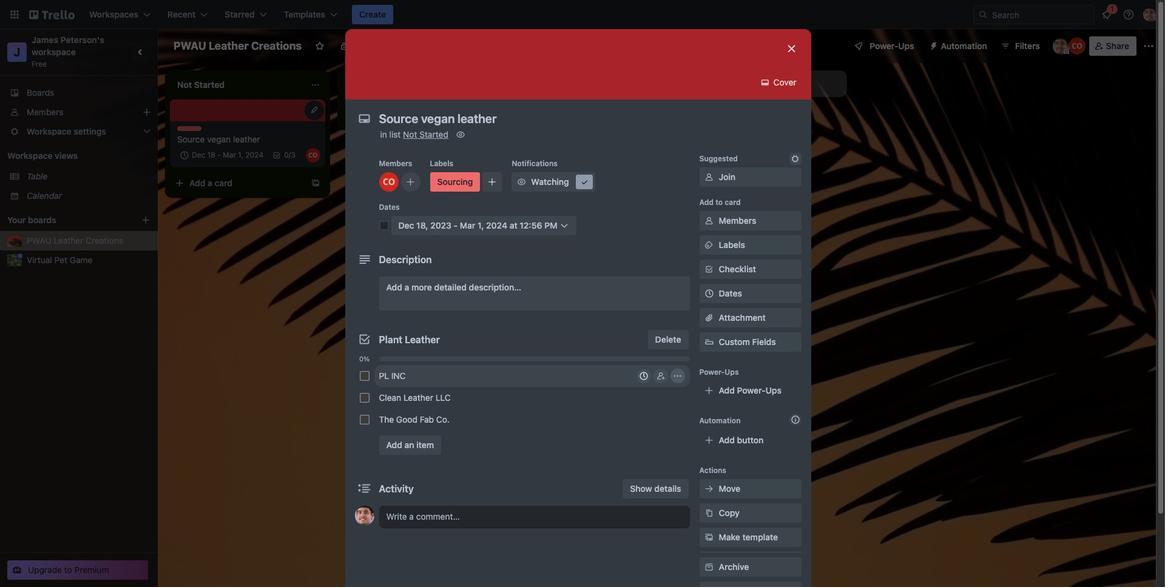 Task type: locate. For each thing, give the bounding box(es) containing it.
1 vertical spatial dec
[[399, 220, 414, 231]]

2 vertical spatial ups
[[766, 386, 782, 396]]

automation up add button
[[700, 416, 741, 426]]

- right 2023
[[454, 220, 458, 231]]

members link
[[0, 103, 158, 122], [700, 211, 802, 231]]

make template link
[[700, 528, 802, 548]]

0 vertical spatial create from template… image
[[483, 110, 493, 120]]

2 vertical spatial card
[[725, 198, 741, 207]]

1 horizontal spatial color: bold red, title: "sourcing" element
[[430, 172, 480, 192]]

add left an
[[386, 440, 402, 450]]

1 vertical spatial -
[[454, 220, 458, 231]]

sm image inside labels link
[[703, 239, 715, 251]]

dates button
[[700, 284, 802, 304]]

1 horizontal spatial add a card
[[362, 110, 405, 120]]

christina overa (christinaovera) image
[[1069, 38, 1086, 55], [306, 148, 321, 163]]

0 vertical spatial dates
[[379, 203, 400, 212]]

share
[[1107, 41, 1130, 51]]

2024 left at
[[486, 220, 508, 231]]

automation down search image
[[941, 41, 988, 51]]

2 horizontal spatial ups
[[899, 41, 915, 51]]

0 horizontal spatial 2024
[[246, 151, 264, 160]]

list right in
[[390, 129, 401, 140]]

star or unstar board image
[[315, 41, 325, 51]]

0 horizontal spatial creations
[[86, 236, 123, 246]]

add a card down 18
[[189, 178, 233, 188]]

1 vertical spatial add a card button
[[170, 174, 306, 193]]

upgrade to premium link
[[7, 561, 148, 580]]

add another list
[[704, 78, 768, 89]]

1 vertical spatial to
[[64, 565, 72, 576]]

1 vertical spatial james peterson (jamespeterson93) image
[[355, 506, 374, 526]]

sm image right started
[[455, 129, 467, 141]]

sm image for join
[[703, 171, 715, 183]]

- inside button
[[454, 220, 458, 231]]

automation
[[941, 41, 988, 51], [700, 416, 741, 426]]

creations up virtual pet game link
[[86, 236, 123, 246]]

0 vertical spatial ups
[[899, 41, 915, 51]]

table
[[27, 171, 48, 182]]

0 vertical spatial pwau leather creations
[[174, 39, 302, 52]]

move link
[[700, 480, 802, 499]]

primary element
[[0, 0, 1166, 29]]

0 horizontal spatial add a card
[[189, 178, 233, 188]]

good
[[396, 415, 418, 425]]

add a card up in
[[362, 110, 405, 120]]

1 horizontal spatial a
[[380, 110, 385, 120]]

add a card button
[[342, 106, 478, 125], [170, 174, 306, 193]]

0 vertical spatial add a card button
[[342, 106, 478, 125]]

sm image for automation
[[924, 36, 941, 53]]

1 horizontal spatial sourcing
[[437, 177, 473, 187]]

a
[[380, 110, 385, 120], [208, 178, 212, 188], [405, 282, 409, 293]]

list left cover
[[756, 78, 768, 89]]

sourcing inside sourcing source vegan leather
[[177, 126, 209, 135]]

1 horizontal spatial dates
[[719, 288, 742, 299]]

1 vertical spatial a
[[208, 178, 212, 188]]

sm image
[[924, 36, 941, 53], [703, 171, 715, 183], [516, 176, 528, 188], [579, 176, 591, 188], [703, 215, 715, 227], [703, 239, 715, 251], [703, 508, 715, 520], [703, 532, 715, 544]]

1 horizontal spatial members
[[379, 159, 412, 168]]

move
[[719, 484, 741, 494]]

0 horizontal spatial labels
[[430, 159, 454, 168]]

sm image inside make template link
[[703, 532, 715, 544]]

actions
[[700, 466, 727, 475]]

members
[[27, 107, 63, 117], [379, 159, 412, 168], [719, 216, 757, 226]]

sm image for make template
[[703, 532, 715, 544]]

christina overa (christinaovera) image left the share button
[[1069, 38, 1086, 55]]

your boards
[[7, 215, 56, 225]]

clean leather llc
[[379, 393, 451, 403]]

1 vertical spatial card
[[215, 178, 233, 188]]

a inside 'link'
[[405, 282, 409, 293]]

dec
[[192, 151, 205, 160], [399, 220, 414, 231]]

1 horizontal spatial dec
[[399, 220, 414, 231]]

watching button
[[512, 172, 596, 192]]

james peterson's workspace link
[[32, 35, 107, 57]]

to down join
[[716, 198, 723, 207]]

2 horizontal spatial members
[[719, 216, 757, 226]]

add members to card image
[[406, 176, 416, 188]]

a up in
[[380, 110, 385, 120]]

to right upgrade
[[64, 565, 72, 576]]

1 vertical spatial sourcing
[[437, 177, 473, 187]]

1 vertical spatial pwau
[[27, 236, 51, 246]]

0 vertical spatial color: bold red, title: "sourcing" element
[[177, 126, 209, 135]]

add board image
[[141, 216, 151, 225]]

0 horizontal spatial pwau
[[27, 236, 51, 246]]

- inside checkbox
[[218, 151, 221, 160]]

1 horizontal spatial james peterson (jamespeterson93) image
[[1144, 7, 1158, 22]]

sm image down delete link
[[672, 370, 684, 382]]

dec left 18
[[192, 151, 205, 160]]

dates down checklist
[[719, 288, 742, 299]]

1 horizontal spatial power-ups
[[870, 41, 915, 51]]

Clean Leather LLC checkbox
[[360, 393, 369, 403]]

ups left automation button
[[899, 41, 915, 51]]

1 vertical spatial 2024
[[486, 220, 508, 231]]

archive
[[719, 562, 749, 572]]

dec inside dec 18, 2023 - mar 1, 2024 at 12:56 pm button
[[399, 220, 414, 231]]

notifications
[[512, 159, 558, 168]]

list
[[756, 78, 768, 89], [390, 129, 401, 140]]

sm image inside the cover link
[[759, 76, 771, 89]]

0 vertical spatial dec
[[192, 151, 205, 160]]

in list not started
[[380, 129, 449, 140]]

card down dec 18 - mar 1, 2024 checkbox
[[215, 178, 233, 188]]

2 horizontal spatial a
[[405, 282, 409, 293]]

show menu image
[[1143, 40, 1155, 52]]

members link down boards
[[0, 103, 158, 122]]

sm image left checklist
[[703, 263, 715, 276]]

1 vertical spatial power-ups
[[700, 368, 739, 377]]

inc
[[391, 371, 406, 381]]

1 horizontal spatial list
[[756, 78, 768, 89]]

0 vertical spatial card
[[387, 110, 405, 120]]

pl inc
[[379, 371, 406, 381]]

2 vertical spatial a
[[405, 282, 409, 293]]

0 horizontal spatial power-ups
[[700, 368, 739, 377]]

private image
[[340, 41, 349, 51]]

create from template… image
[[483, 110, 493, 120], [311, 178, 321, 188]]

j link
[[7, 42, 27, 62]]

co.
[[436, 415, 450, 425]]

a left more at left top
[[405, 282, 409, 293]]

add inside 'link'
[[386, 282, 402, 293]]

list inside button
[[756, 78, 768, 89]]

sourcing
[[177, 126, 209, 135], [437, 177, 473, 187]]

color: bold red, title: "sourcing" element
[[177, 126, 209, 135], [430, 172, 480, 192]]

sm image right another
[[759, 76, 771, 89]]

the
[[379, 415, 394, 425]]

1 vertical spatial create from template… image
[[311, 178, 321, 188]]

0 vertical spatial add a card
[[362, 110, 405, 120]]

0 vertical spatial 2024
[[246, 151, 264, 160]]

1 vertical spatial christina overa (christinaovera) image
[[306, 148, 321, 163]]

members down the add to card
[[719, 216, 757, 226]]

add down custom
[[719, 386, 735, 396]]

pwau leather creations
[[174, 39, 302, 52], [27, 236, 123, 246]]

members up christina overa (christinaovera) icon in the left top of the page
[[379, 159, 412, 168]]

dec left 18,
[[399, 220, 414, 231]]

create
[[359, 9, 386, 19]]

plant leather group
[[355, 365, 690, 431]]

0 horizontal spatial ups
[[725, 368, 739, 377]]

- right 18
[[218, 151, 221, 160]]

sourcing right add members to card 'icon'
[[437, 177, 473, 187]]

0 horizontal spatial mar
[[223, 151, 236, 160]]

add right edit card image at the left of the page
[[362, 110, 378, 120]]

None text field
[[373, 108, 774, 130]]

open information menu image
[[1123, 8, 1135, 21]]

james peterson (jamespeterson93) image
[[1144, 7, 1158, 22], [355, 506, 374, 526]]

add a card button for the right 'create from template…' "image"
[[342, 106, 478, 125]]

delete link
[[648, 330, 689, 350]]

ups down fields
[[766, 386, 782, 396]]

members down boards
[[27, 107, 63, 117]]

sm image left archive on the bottom right of the page
[[703, 562, 715, 574]]

another
[[723, 78, 754, 89]]

0 vertical spatial automation
[[941, 41, 988, 51]]

boards
[[27, 87, 54, 98]]

0 vertical spatial 1,
[[238, 151, 244, 160]]

0 vertical spatial power-
[[870, 41, 899, 51]]

dec inside dec 18 - mar 1, 2024 checkbox
[[192, 151, 205, 160]]

sm image
[[759, 76, 771, 89], [455, 129, 467, 141], [790, 153, 802, 165], [703, 263, 715, 276], [672, 370, 684, 382], [703, 483, 715, 495], [703, 562, 715, 574]]

0 vertical spatial to
[[716, 198, 723, 207]]

table link
[[27, 171, 151, 183]]

dec 18, 2023 - mar 1, 2024 at 12:56 pm
[[399, 220, 558, 231]]

0 vertical spatial creations
[[251, 39, 302, 52]]

add a card button up not
[[342, 106, 478, 125]]

workspace
[[7, 151, 53, 161]]

0 horizontal spatial to
[[64, 565, 72, 576]]

card up in
[[387, 110, 405, 120]]

add an item button
[[379, 436, 442, 455]]

sourcing up 18
[[177, 126, 209, 135]]

detailed
[[434, 282, 467, 293]]

card down join
[[725, 198, 741, 207]]

0 horizontal spatial -
[[218, 151, 221, 160]]

0 vertical spatial members link
[[0, 103, 158, 122]]

0 vertical spatial labels
[[430, 159, 454, 168]]

add left another
[[704, 78, 720, 89]]

add another list button
[[682, 70, 848, 97]]

in
[[380, 129, 387, 140]]

1 horizontal spatial card
[[387, 110, 405, 120]]

details
[[655, 484, 681, 494]]

a down 18
[[208, 178, 212, 188]]

add an item
[[386, 440, 434, 450]]

1 horizontal spatial add a card button
[[342, 106, 478, 125]]

1 horizontal spatial labels
[[719, 240, 745, 250]]

make template
[[719, 532, 778, 543]]

show details
[[630, 484, 681, 494]]

1 vertical spatial members link
[[700, 211, 802, 231]]

0 vertical spatial james peterson (jamespeterson93) image
[[1144, 7, 1158, 22]]

1, down the leather at the left
[[238, 151, 244, 160]]

leather
[[233, 134, 260, 144]]

not started link
[[403, 129, 449, 140]]

1 horizontal spatial automation
[[941, 41, 988, 51]]

1 vertical spatial mar
[[460, 220, 476, 231]]

mar right 18
[[223, 151, 236, 160]]

sm image down actions
[[703, 483, 715, 495]]

0 vertical spatial list
[[756, 78, 768, 89]]

creations left star or unstar board icon
[[251, 39, 302, 52]]

sm image for copy
[[703, 508, 715, 520]]

mar inside checkbox
[[223, 151, 236, 160]]

plant
[[379, 335, 403, 345]]

1 vertical spatial add a card
[[189, 178, 233, 188]]

Dec 18 - Mar 1, 2024 checkbox
[[177, 148, 267, 163]]

christina overa (christinaovera) image right the "3"
[[306, 148, 321, 163]]

1 vertical spatial list
[[390, 129, 401, 140]]

creations inside 'text box'
[[251, 39, 302, 52]]

sourcing for sourcing source vegan leather
[[177, 126, 209, 135]]

1 vertical spatial creations
[[86, 236, 123, 246]]

1 vertical spatial power-
[[700, 368, 725, 377]]

power- inside 'link'
[[737, 386, 766, 396]]

0 vertical spatial sourcing
[[177, 126, 209, 135]]

sm image inside the plant leather group
[[672, 370, 684, 382]]

add a card button down dec 18 - mar 1, 2024
[[170, 174, 306, 193]]

plant leather
[[379, 335, 440, 345]]

0 horizontal spatial members
[[27, 107, 63, 117]]

0 horizontal spatial dec
[[192, 151, 205, 160]]

your boards with 2 items element
[[7, 213, 123, 228]]

1 horizontal spatial creations
[[251, 39, 302, 52]]

add down dec 18 - mar 1, 2024 checkbox
[[189, 178, 205, 188]]

1 horizontal spatial 2024
[[486, 220, 508, 231]]

custom
[[719, 337, 750, 347]]

2024 down source vegan leather link
[[246, 151, 264, 160]]

2 vertical spatial power-
[[737, 386, 766, 396]]

1 horizontal spatial ups
[[766, 386, 782, 396]]

labels link
[[700, 236, 802, 255]]

suggested
[[700, 154, 738, 163]]

dates up mark due date as complete checkbox
[[379, 203, 400, 212]]

pwau leather creations inside 'text box'
[[174, 39, 302, 52]]

1, left at
[[478, 220, 484, 231]]

sm image inside automation button
[[924, 36, 941, 53]]

ups up add power-ups
[[725, 368, 739, 377]]

fields
[[752, 337, 776, 347]]

Write a comment text field
[[379, 506, 690, 528]]

1, inside button
[[478, 220, 484, 231]]

add power-ups
[[719, 386, 782, 396]]

mar right 2023
[[460, 220, 476, 231]]

0 horizontal spatial pwau leather creations
[[27, 236, 123, 246]]

sm image inside copy link
[[703, 508, 715, 520]]

1 horizontal spatial to
[[716, 198, 723, 207]]

2 vertical spatial members
[[719, 216, 757, 226]]

members link up labels link in the top of the page
[[700, 211, 802, 231]]

pwau leather creations link
[[27, 235, 151, 247]]

add
[[704, 78, 720, 89], [362, 110, 378, 120], [189, 178, 205, 188], [700, 198, 714, 207], [386, 282, 402, 293], [719, 386, 735, 396], [719, 435, 735, 446], [386, 440, 402, 450]]

1 horizontal spatial pwau leather creations
[[174, 39, 302, 52]]

add left more at left top
[[386, 282, 402, 293]]

edit card image
[[310, 105, 319, 115]]

0 vertical spatial pwau
[[174, 39, 206, 52]]

0 horizontal spatial sourcing
[[177, 126, 209, 135]]

sourcing for sourcing
[[437, 177, 473, 187]]

add left button
[[719, 435, 735, 446]]

1 horizontal spatial mar
[[460, 220, 476, 231]]

clean
[[379, 393, 401, 403]]

free
[[32, 59, 47, 69]]

add to card
[[700, 198, 741, 207]]

0 vertical spatial power-ups
[[870, 41, 915, 51]]

labels up checklist
[[719, 240, 745, 250]]

ups
[[899, 41, 915, 51], [725, 368, 739, 377], [766, 386, 782, 396]]

0 horizontal spatial color: bold red, title: "sourcing" element
[[177, 126, 209, 135]]

item
[[417, 440, 434, 450]]

sm image inside join link
[[703, 171, 715, 183]]

add a card button for the bottom 'create from template…' "image"
[[170, 174, 306, 193]]

color: bold red, title: "sourcing" element right add members to card 'icon'
[[430, 172, 480, 192]]

1 horizontal spatial pwau
[[174, 39, 206, 52]]

0
[[284, 151, 289, 160]]

ups inside 'link'
[[766, 386, 782, 396]]

share button
[[1090, 36, 1137, 56]]

0 horizontal spatial add a card button
[[170, 174, 306, 193]]

leather
[[209, 39, 249, 52], [54, 236, 83, 246], [405, 335, 440, 345], [404, 393, 433, 403]]

description
[[379, 254, 432, 265]]

1 horizontal spatial -
[[454, 220, 458, 231]]

color: bold red, title: "sourcing" element up 18
[[177, 126, 209, 135]]

labels down started
[[430, 159, 454, 168]]

source
[[177, 134, 205, 144]]

card
[[387, 110, 405, 120], [215, 178, 233, 188], [725, 198, 741, 207]]

add a card
[[362, 110, 405, 120], [189, 178, 233, 188]]

0 vertical spatial mar
[[223, 151, 236, 160]]

sm image inside checklist link
[[703, 263, 715, 276]]



Task type: vqa. For each thing, say whether or not it's contained in the screenshot.
Your boards with 1 items ELEMENT
no



Task type: describe. For each thing, give the bounding box(es) containing it.
2 horizontal spatial card
[[725, 198, 741, 207]]

add a card for the right 'create from template…' "image"
[[362, 110, 405, 120]]

filters button
[[997, 36, 1044, 56]]

your
[[7, 215, 26, 225]]

calendar link
[[27, 190, 151, 202]]

12:56
[[520, 220, 543, 231]]

archive link
[[700, 558, 802, 577]]

boards link
[[0, 83, 158, 103]]

llc
[[436, 393, 451, 403]]

add inside "button"
[[386, 440, 402, 450]]

not
[[403, 129, 417, 140]]

2024 inside checkbox
[[246, 151, 264, 160]]

christina overa (christinaovera) image
[[379, 172, 399, 192]]

1 vertical spatial members
[[379, 159, 412, 168]]

custom fields
[[719, 337, 776, 347]]

ups inside button
[[899, 41, 915, 51]]

calendar
[[27, 191, 62, 201]]

description…
[[469, 282, 522, 293]]

1 vertical spatial labels
[[719, 240, 745, 250]]

cover link
[[756, 73, 804, 92]]

0 horizontal spatial card
[[215, 178, 233, 188]]

attachment button
[[700, 308, 802, 328]]

template
[[743, 532, 778, 543]]

delete
[[655, 335, 681, 345]]

dates inside button
[[719, 288, 742, 299]]

18
[[207, 151, 215, 160]]

1 vertical spatial color: bold red, title: "sourcing" element
[[430, 172, 480, 192]]

sm image inside move link
[[703, 483, 715, 495]]

fab
[[420, 415, 434, 425]]

add a more detailed description…
[[386, 282, 522, 293]]

Search field
[[988, 5, 1095, 24]]

0 horizontal spatial a
[[208, 178, 212, 188]]

pwau inside 'text box'
[[174, 39, 206, 52]]

checklist link
[[700, 260, 802, 279]]

workspace views
[[7, 151, 78, 161]]

game
[[70, 255, 93, 265]]

sm image for labels
[[703, 239, 715, 251]]

search image
[[979, 10, 988, 19]]

1 notification image
[[1100, 7, 1115, 22]]

pm
[[545, 220, 558, 231]]

1 vertical spatial automation
[[700, 416, 741, 426]]

1 vertical spatial pwau leather creations
[[27, 236, 123, 246]]

peterson's
[[60, 35, 104, 45]]

sm image inside "archive" link
[[703, 562, 715, 574]]

dec for dec 18 - mar 1, 2024
[[192, 151, 205, 160]]

automation inside button
[[941, 41, 988, 51]]

filters
[[1016, 41, 1040, 51]]

1, inside checkbox
[[238, 151, 244, 160]]

sm image for members
[[703, 215, 715, 227]]

premium
[[74, 565, 109, 576]]

dec 18 - mar 1, 2024
[[192, 151, 264, 160]]

create button
[[352, 5, 394, 24]]

watching
[[531, 177, 569, 187]]

2024 inside button
[[486, 220, 508, 231]]

to for premium
[[64, 565, 72, 576]]

copy link
[[700, 504, 802, 523]]

started
[[420, 129, 449, 140]]

cover
[[771, 77, 797, 87]]

power-ups button
[[846, 36, 922, 56]]

1 horizontal spatial members link
[[700, 211, 802, 231]]

virtual
[[27, 255, 52, 265]]

button
[[737, 435, 764, 446]]

0 horizontal spatial christina overa (christinaovera) image
[[306, 148, 321, 163]]

power- inside button
[[870, 41, 899, 51]]

attachment
[[719, 313, 766, 323]]

mar inside button
[[460, 220, 476, 231]]

0%
[[359, 355, 370, 363]]

show details link
[[623, 480, 689, 499]]

Mark due date as complete checkbox
[[379, 221, 389, 231]]

0 vertical spatial christina overa (christinaovera) image
[[1069, 38, 1086, 55]]

add button button
[[700, 431, 802, 450]]

activity
[[379, 484, 414, 495]]

leather inside 'text box'
[[209, 39, 249, 52]]

dec 18, 2023 - mar 1, 2024 at 12:56 pm button
[[391, 216, 577, 236]]

views
[[55, 151, 78, 161]]

make
[[719, 532, 741, 543]]

dec for dec 18, 2023 - mar 1, 2024 at 12:56 pm
[[399, 220, 414, 231]]

to for card
[[716, 198, 723, 207]]

add down suggested
[[700, 198, 714, 207]]

power-ups inside power-ups button
[[870, 41, 915, 51]]

18,
[[417, 220, 428, 231]]

0 vertical spatial members
[[27, 107, 63, 117]]

add inside 'link'
[[719, 386, 735, 396]]

0 horizontal spatial power-
[[700, 368, 725, 377]]

an
[[405, 440, 414, 450]]

sm image for watching
[[516, 176, 528, 188]]

leather inside group
[[404, 393, 433, 403]]

more
[[412, 282, 432, 293]]

0 horizontal spatial members link
[[0, 103, 158, 122]]

copy
[[719, 508, 740, 518]]

sm image up join link
[[790, 153, 802, 165]]

james peterson's workspace free
[[32, 35, 107, 69]]

vegan
[[207, 134, 231, 144]]

sourcing source vegan leather
[[177, 126, 260, 144]]

show
[[630, 484, 652, 494]]

james peterson (jamespeterson93) image
[[1053, 38, 1070, 55]]

virtual pet game
[[27, 255, 93, 265]]

add a card for the bottom 'create from template…' "image"
[[189, 178, 233, 188]]

The Good Fab Co. checkbox
[[360, 415, 369, 425]]

workspace
[[32, 47, 76, 57]]

0 horizontal spatial dates
[[379, 203, 400, 212]]

1 vertical spatial ups
[[725, 368, 739, 377]]

0 horizontal spatial list
[[390, 129, 401, 140]]

1 horizontal spatial create from template… image
[[483, 110, 493, 120]]

Board name text field
[[168, 36, 308, 56]]

0 / 3
[[284, 151, 296, 160]]

james
[[32, 35, 58, 45]]

2023
[[431, 220, 452, 231]]

source vegan leather link
[[177, 134, 318, 146]]

boards
[[28, 215, 56, 225]]

checklist
[[719, 264, 756, 274]]

PL INC checkbox
[[360, 372, 369, 381]]

add power-ups link
[[700, 381, 802, 401]]

join link
[[700, 168, 802, 187]]

upgrade
[[28, 565, 62, 576]]



